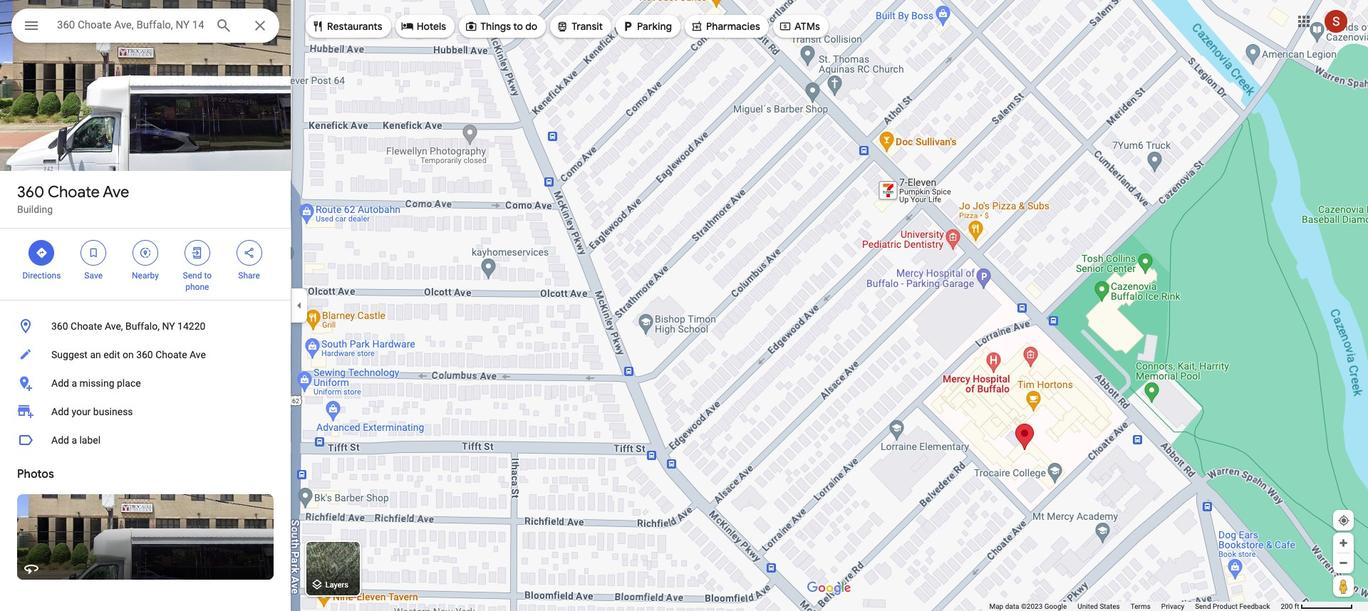 Task type: describe. For each thing, give the bounding box(es) containing it.
missing
[[79, 378, 114, 389]]

google maps element
[[0, 0, 1368, 611]]

 pharmacies
[[690, 19, 760, 34]]

terms button
[[1131, 602, 1151, 611]]

photos
[[17, 467, 54, 482]]

add a missing place
[[51, 378, 141, 389]]

map
[[989, 603, 1003, 611]]

nearby
[[132, 271, 159, 281]]

an
[[90, 349, 101, 361]]

a for label
[[72, 435, 77, 446]]

buffalo,
[[125, 321, 160, 332]]

add for add a missing place
[[51, 378, 69, 389]]

directions
[[22, 271, 61, 281]]


[[690, 19, 703, 34]]

add for add a label
[[51, 435, 69, 446]]

to inside send to phone
[[204, 271, 212, 281]]

 atms
[[779, 19, 820, 34]]

hotels
[[417, 20, 446, 33]]


[[35, 245, 48, 261]]

things
[[480, 20, 511, 33]]

google account: sheryl atherton  
(sheryl.atherton@adept.ai) image
[[1325, 10, 1348, 33]]

360 inside "button"
[[136, 349, 153, 361]]

privacy button
[[1161, 602, 1184, 611]]

add for add your business
[[51, 406, 69, 418]]

do
[[525, 20, 538, 33]]

14220
[[177, 321, 206, 332]]


[[556, 19, 569, 34]]

360 for ave
[[17, 182, 44, 202]]

pharmacies
[[706, 20, 760, 33]]

200 ft
[[1281, 603, 1299, 611]]

200 ft button
[[1281, 603, 1353, 611]]

phone
[[185, 282, 209, 292]]

united
[[1078, 603, 1098, 611]]


[[311, 19, 324, 34]]

 search field
[[11, 9, 279, 46]]

 button
[[11, 9, 51, 46]]

label
[[79, 435, 101, 446]]

parking
[[637, 20, 672, 33]]

send to phone
[[183, 271, 212, 292]]

ny
[[162, 321, 175, 332]]

360 choate ave, buffalo, ny 14220
[[51, 321, 206, 332]]


[[779, 19, 792, 34]]

collapse side panel image
[[291, 298, 307, 314]]

send product feedback
[[1195, 603, 1270, 611]]

360 for ave,
[[51, 321, 68, 332]]

choate for ave,
[[71, 321, 102, 332]]

add your business link
[[0, 398, 291, 426]]

google
[[1044, 603, 1067, 611]]


[[621, 19, 634, 34]]

save
[[84, 271, 103, 281]]

ave inside suggest an edit on 360 choate ave "button"
[[190, 349, 206, 361]]

show street view coverage image
[[1333, 576, 1354, 597]]

map data ©2023 google
[[989, 603, 1067, 611]]

product
[[1213, 603, 1238, 611]]

 parking
[[621, 19, 672, 34]]

atms
[[795, 20, 820, 33]]

zoom in image
[[1338, 538, 1349, 549]]

share
[[238, 271, 260, 281]]



Task type: locate. For each thing, give the bounding box(es) containing it.
send
[[183, 271, 202, 281], [1195, 603, 1211, 611]]

add a label button
[[0, 426, 291, 455]]

suggest
[[51, 349, 88, 361]]

0 vertical spatial a
[[72, 378, 77, 389]]

terms
[[1131, 603, 1151, 611]]

send product feedback button
[[1195, 602, 1270, 611]]

zoom out image
[[1338, 558, 1349, 569]]

none field inside 360 choate ave, buffalo, ny 14220 field
[[57, 16, 204, 33]]

360 inside 360 choate ave building
[[17, 182, 44, 202]]

1 horizontal spatial send
[[1195, 603, 1211, 611]]

0 vertical spatial 360
[[17, 182, 44, 202]]

send for send to phone
[[183, 271, 202, 281]]

2 vertical spatial add
[[51, 435, 69, 446]]

to
[[513, 20, 523, 33], [204, 271, 212, 281]]

choate
[[48, 182, 100, 202], [71, 321, 102, 332], [155, 349, 187, 361]]

1 vertical spatial send
[[1195, 603, 1211, 611]]

 transit
[[556, 19, 603, 34]]

ave
[[103, 182, 129, 202], [190, 349, 206, 361]]

360 choate ave building
[[17, 182, 129, 215]]

0 horizontal spatial to
[[204, 271, 212, 281]]

1 horizontal spatial to
[[513, 20, 523, 33]]

2 add from the top
[[51, 406, 69, 418]]

add a label
[[51, 435, 101, 446]]

feedback
[[1240, 603, 1270, 611]]

send inside send to phone
[[183, 271, 202, 281]]

restaurants
[[327, 20, 382, 33]]

1 vertical spatial to
[[204, 271, 212, 281]]

360
[[17, 182, 44, 202], [51, 321, 68, 332], [136, 349, 153, 361]]

360 choate ave, buffalo, ny 14220 button
[[0, 312, 291, 341]]


[[139, 245, 152, 261]]

 hotels
[[401, 19, 446, 34]]

200
[[1281, 603, 1293, 611]]

2 a from the top
[[72, 435, 77, 446]]

1 vertical spatial add
[[51, 406, 69, 418]]

add a missing place button
[[0, 369, 291, 398]]

2 horizontal spatial 360
[[136, 349, 153, 361]]


[[243, 245, 256, 261]]

footer
[[989, 602, 1281, 611]]

a inside 'button'
[[72, 378, 77, 389]]

choate inside "button"
[[155, 349, 187, 361]]

1 vertical spatial choate
[[71, 321, 102, 332]]

©2023
[[1021, 603, 1043, 611]]

2 vertical spatial 360
[[136, 349, 153, 361]]

edit
[[103, 349, 120, 361]]

 restaurants
[[311, 19, 382, 34]]

1 vertical spatial a
[[72, 435, 77, 446]]


[[23, 16, 40, 36]]

transit
[[572, 20, 603, 33]]

business
[[93, 406, 133, 418]]

a for missing
[[72, 378, 77, 389]]

layers
[[325, 581, 348, 590]]

1 vertical spatial ave
[[190, 349, 206, 361]]

0 horizontal spatial 360
[[17, 182, 44, 202]]

suggest an edit on 360 choate ave button
[[0, 341, 291, 369]]

choate up building
[[48, 182, 100, 202]]

a
[[72, 378, 77, 389], [72, 435, 77, 446]]

a left missing
[[72, 378, 77, 389]]

choate for ave
[[48, 182, 100, 202]]

add down suggest
[[51, 378, 69, 389]]

show your location image
[[1338, 515, 1350, 527]]

to up phone
[[204, 271, 212, 281]]

choate inside 360 choate ave building
[[48, 182, 100, 202]]

360 up suggest
[[51, 321, 68, 332]]

suggest an edit on 360 choate ave
[[51, 349, 206, 361]]

None field
[[57, 16, 204, 33]]

add
[[51, 378, 69, 389], [51, 406, 69, 418], [51, 435, 69, 446]]

to left do
[[513, 20, 523, 33]]

footer containing map data ©2023 google
[[989, 602, 1281, 611]]

0 vertical spatial choate
[[48, 182, 100, 202]]

choate inside button
[[71, 321, 102, 332]]


[[191, 245, 204, 261]]

add inside 'button'
[[51, 378, 69, 389]]

360 inside button
[[51, 321, 68, 332]]

add left 'label'
[[51, 435, 69, 446]]

0 vertical spatial send
[[183, 271, 202, 281]]

360 up building
[[17, 182, 44, 202]]

send for send product feedback
[[1195, 603, 1211, 611]]

add your business
[[51, 406, 133, 418]]

actions for 360 choate ave region
[[0, 229, 291, 300]]

1 vertical spatial 360
[[51, 321, 68, 332]]

ave inside 360 choate ave building
[[103, 182, 129, 202]]

0 vertical spatial to
[[513, 20, 523, 33]]

ft
[[1295, 603, 1299, 611]]


[[401, 19, 414, 34]]

add left your
[[51, 406, 69, 418]]

2 vertical spatial choate
[[155, 349, 187, 361]]

united states
[[1078, 603, 1120, 611]]

privacy
[[1161, 603, 1184, 611]]

0 vertical spatial ave
[[103, 182, 129, 202]]

place
[[117, 378, 141, 389]]

1 add from the top
[[51, 378, 69, 389]]

your
[[72, 406, 91, 418]]

send left product
[[1195, 603, 1211, 611]]


[[87, 245, 100, 261]]

choate left ave, at the bottom left of page
[[71, 321, 102, 332]]


[[465, 19, 478, 34]]

360 right on on the left
[[136, 349, 153, 361]]

send up phone
[[183, 271, 202, 281]]

 things to do
[[465, 19, 538, 34]]

choate down ny
[[155, 349, 187, 361]]

0 vertical spatial add
[[51, 378, 69, 389]]

states
[[1100, 603, 1120, 611]]

building
[[17, 204, 53, 215]]

footer inside google maps element
[[989, 602, 1281, 611]]

360 choate ave main content
[[0, 0, 291, 611]]

data
[[1005, 603, 1019, 611]]

3 add from the top
[[51, 435, 69, 446]]

0 horizontal spatial send
[[183, 271, 202, 281]]

ave,
[[105, 321, 123, 332]]

360 Choate Ave, Buffalo, NY 14220 field
[[11, 9, 279, 43]]

a inside button
[[72, 435, 77, 446]]

on
[[123, 349, 134, 361]]

add inside button
[[51, 435, 69, 446]]

united states button
[[1078, 602, 1120, 611]]

send inside button
[[1195, 603, 1211, 611]]

1 horizontal spatial ave
[[190, 349, 206, 361]]

1 horizontal spatial 360
[[51, 321, 68, 332]]

0 horizontal spatial ave
[[103, 182, 129, 202]]

a left 'label'
[[72, 435, 77, 446]]

1 a from the top
[[72, 378, 77, 389]]

to inside " things to do"
[[513, 20, 523, 33]]



Task type: vqa. For each thing, say whether or not it's contained in the screenshot.
Send Product Feedback
yes



